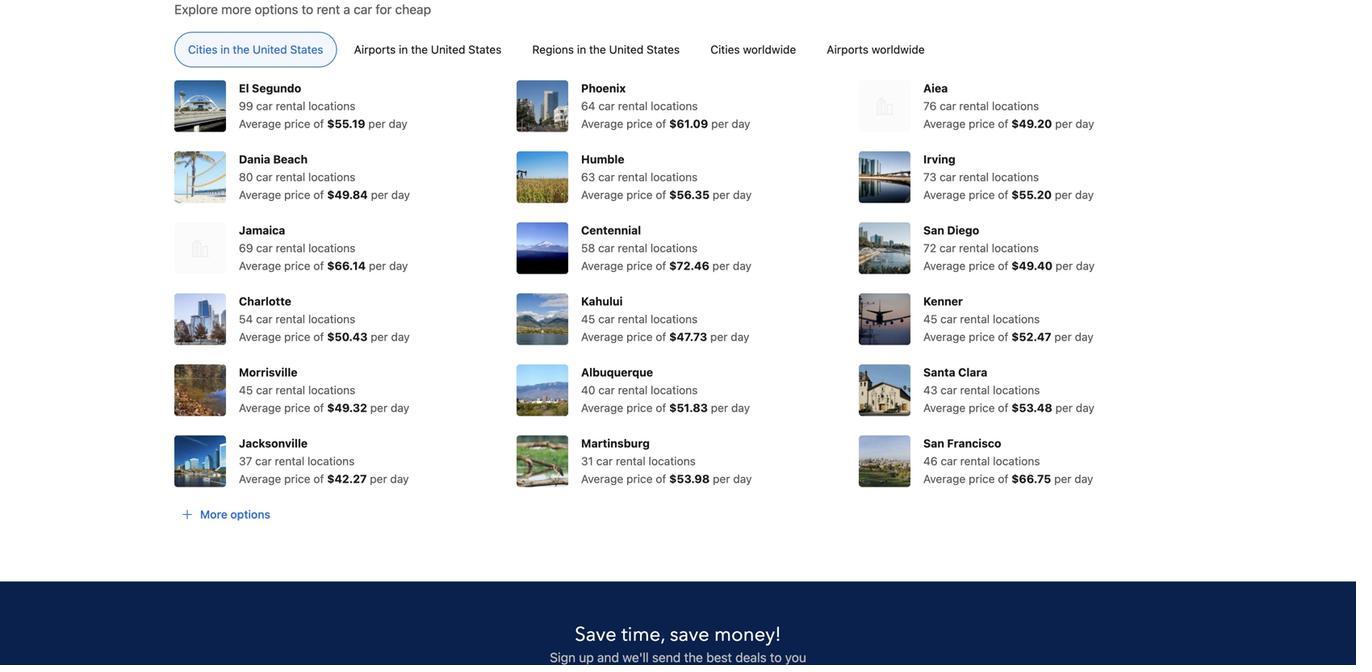 Task type: describe. For each thing, give the bounding box(es) containing it.
santa
[[924, 366, 956, 379]]

car inside santa clara 43 car rental locations average price of $53.48 per day
[[941, 383, 958, 397]]

cheap car rental in phoenix image
[[517, 80, 569, 132]]

irving 73 car rental locations average price of $55.20 per day
[[924, 152, 1094, 201]]

morrisville
[[239, 366, 298, 379]]

states for cities in the united states
[[290, 43, 323, 56]]

locations inside san diego 72 car rental locations average price of $49.40 per day
[[992, 241, 1039, 255]]

albuquerque 40 car rental locations average price of $51.83 per day
[[581, 366, 750, 415]]

car inside phoenix 64 car rental locations average price of $61.09 per day
[[599, 99, 615, 112]]

worldwide for airports worldwide
[[872, 43, 925, 56]]

average inside san diego 72 car rental locations average price of $49.40 per day
[[924, 259, 966, 272]]

day for aiea 76 car rental locations average price of $49.20 per day
[[1076, 117, 1095, 130]]

kahului 45 car rental locations average price of $47.73 per day
[[581, 295, 750, 343]]

albuquerque
[[581, 366, 653, 379]]

airports in the united states
[[354, 43, 502, 56]]

centennial 58 car rental locations average price of $72.46 per day
[[581, 224, 752, 272]]

$66.75
[[1012, 472, 1052, 486]]

car inside "kenner 45 car rental locations average price of $52.47 per day"
[[941, 312, 957, 326]]

price inside san diego 72 car rental locations average price of $49.40 per day
[[969, 259, 995, 272]]

per inside el segundo 99 car rental locations average price of $55.19 per day
[[369, 117, 386, 130]]

of for humble 63 car rental locations average price of $56.35 per day
[[656, 188, 667, 201]]

deals
[[736, 650, 767, 665]]

day for jacksonville 37 car rental locations average price of $42.27 per day
[[390, 472, 409, 486]]

car inside morrisville 45 car rental locations average price of $49.32 per day
[[256, 383, 273, 397]]

day inside el segundo 99 car rental locations average price of $55.19 per day
[[389, 117, 408, 130]]

43
[[924, 383, 938, 397]]

average inside santa clara 43 car rental locations average price of $53.48 per day
[[924, 401, 966, 415]]

explore more options to rent a car for cheap
[[174, 1, 431, 17]]

diego
[[948, 224, 980, 237]]

united for airports
[[431, 43, 466, 56]]

locations for humble 63 car rental locations average price of $56.35 per day
[[651, 170, 698, 184]]

$72.46
[[670, 259, 710, 272]]

locations for jacksonville 37 car rental locations average price of $42.27 per day
[[308, 454, 355, 468]]

average for jacksonville 37 car rental locations average price of $42.27 per day
[[239, 472, 281, 486]]

airports worldwide button
[[813, 32, 939, 67]]

united for regions
[[609, 43, 644, 56]]

rental for aiea 76 car rental locations average price of $49.20 per day
[[960, 99, 989, 112]]

save
[[575, 622, 617, 648]]

locations inside san francisco 46 car rental locations average price of $66.75 per day
[[993, 454, 1041, 468]]

per for kahului 45 car rental locations average price of $47.73 per day
[[711, 330, 728, 343]]

45 for kenner
[[924, 312, 938, 326]]

jacksonville
[[239, 437, 308, 450]]

kenner
[[924, 295, 963, 308]]

regions in the united states button
[[519, 32, 694, 67]]

per for humble 63 car rental locations average price of $56.35 per day
[[713, 188, 730, 201]]

per inside san francisco 46 car rental locations average price of $66.75 per day
[[1055, 472, 1072, 486]]

charlotte 54 car rental locations average price of $50.43 per day
[[239, 295, 410, 343]]

rental for kahului 45 car rental locations average price of $47.73 per day
[[618, 312, 648, 326]]

cheap car rental in morrisville image
[[174, 364, 226, 416]]

of for centennial 58 car rental locations average price of $72.46 per day
[[656, 259, 667, 272]]

average for charlotte 54 car rental locations average price of $50.43 per day
[[239, 330, 281, 343]]

rental for morrisville 45 car rental locations average price of $49.32 per day
[[276, 383, 305, 397]]

time,
[[622, 622, 665, 648]]

price inside san francisco 46 car rental locations average price of $66.75 per day
[[969, 472, 995, 486]]

day inside san diego 72 car rental locations average price of $49.40 per day
[[1076, 259, 1095, 272]]

locations for centennial 58 car rental locations average price of $72.46 per day
[[651, 241, 698, 255]]

$42.27
[[327, 472, 367, 486]]

car inside irving 73 car rental locations average price of $55.20 per day
[[940, 170, 956, 184]]

car right a
[[354, 1, 372, 17]]

37
[[239, 454, 252, 468]]

price for jacksonville 37 car rental locations average price of $42.27 per day
[[284, 472, 311, 486]]

price for phoenix 64 car rental locations average price of $61.09 per day
[[627, 117, 653, 130]]

73
[[924, 170, 937, 184]]

cheap car rental in martinsburg image
[[517, 435, 569, 487]]

average for martinsburg 31 car rental locations average price of $53.98 per day
[[581, 472, 624, 486]]

humble 63 car rental locations average price of $56.35 per day
[[581, 152, 752, 201]]

of inside dania beach 80 car rental locations average price of $49.84 per day
[[314, 188, 324, 201]]

locations inside dania beach 80 car rental locations average price of $49.84 per day
[[308, 170, 356, 184]]

sign
[[550, 650, 576, 665]]

rental for humble 63 car rental locations average price of $56.35 per day
[[618, 170, 648, 184]]

of for kahului 45 car rental locations average price of $47.73 per day
[[656, 330, 667, 343]]

rental for kenner 45 car rental locations average price of $52.47 per day
[[960, 312, 990, 326]]

cheap car rental in jamaica image
[[174, 222, 226, 274]]

of inside el segundo 99 car rental locations average price of $55.19 per day
[[314, 117, 324, 130]]

day inside san francisco 46 car rental locations average price of $66.75 per day
[[1075, 472, 1094, 486]]

kahului
[[581, 295, 623, 308]]

rental inside el segundo 99 car rental locations average price of $55.19 per day
[[276, 99, 305, 112]]

locations inside el segundo 99 car rental locations average price of $55.19 per day
[[309, 99, 356, 112]]

45 for kahului
[[581, 312, 595, 326]]

cheap car rental in san francisco image
[[859, 435, 911, 487]]

$66.14
[[327, 259, 366, 272]]

per for kenner 45 car rental locations average price of $52.47 per day
[[1055, 330, 1072, 343]]

car inside centennial 58 car rental locations average price of $72.46 per day
[[598, 241, 615, 255]]

in for regions
[[577, 43, 586, 56]]

car inside kahului 45 car rental locations average price of $47.73 per day
[[599, 312, 615, 326]]

99
[[239, 99, 253, 112]]

airports for airports in the united states
[[354, 43, 396, 56]]

day for charlotte 54 car rental locations average price of $50.43 per day
[[391, 330, 410, 343]]

average inside san francisco 46 car rental locations average price of $66.75 per day
[[924, 472, 966, 486]]

for
[[376, 1, 392, 17]]

average for phoenix 64 car rental locations average price of $61.09 per day
[[581, 117, 624, 130]]

76
[[924, 99, 937, 112]]

cities for cities in the united states
[[188, 43, 218, 56]]

locations for albuquerque 40 car rental locations average price of $51.83 per day
[[651, 383, 698, 397]]

united for cities
[[253, 43, 287, 56]]

40
[[581, 383, 596, 397]]

per for martinsburg 31 car rental locations average price of $53.98 per day
[[713, 472, 730, 486]]

car inside martinsburg 31 car rental locations average price of $53.98 per day
[[597, 454, 613, 468]]

$51.83
[[670, 401, 708, 415]]

$55.19
[[327, 117, 365, 130]]

rental inside dania beach 80 car rental locations average price of $49.84 per day
[[276, 170, 305, 184]]

cheap car rental in centennial image
[[517, 222, 569, 274]]

of for martinsburg 31 car rental locations average price of $53.98 per day
[[656, 472, 667, 486]]

of for charlotte 54 car rental locations average price of $50.43 per day
[[314, 330, 324, 343]]

of for jacksonville 37 car rental locations average price of $42.27 per day
[[314, 472, 324, 486]]

car inside "humble 63 car rental locations average price of $56.35 per day"
[[599, 170, 615, 184]]

of for albuquerque 40 car rental locations average price of $51.83 per day
[[656, 401, 667, 415]]

airports worldwide
[[827, 43, 925, 56]]

per for morrisville 45 car rental locations average price of $49.32 per day
[[370, 401, 388, 415]]

save
[[670, 622, 710, 648]]

price for jamaica 69 car rental locations average price of $66.14 per day
[[284, 259, 311, 272]]

per inside santa clara 43 car rental locations average price of $53.48 per day
[[1056, 401, 1073, 415]]

car inside el segundo 99 car rental locations average price of $55.19 per day
[[256, 99, 273, 112]]

san diego 72 car rental locations average price of $49.40 per day
[[924, 224, 1095, 272]]

cheap car rental in kenner image
[[859, 293, 911, 345]]

morrisville 45 car rental locations average price of $49.32 per day
[[239, 366, 410, 415]]

day for kahului 45 car rental locations average price of $47.73 per day
[[731, 330, 750, 343]]

58
[[581, 241, 595, 255]]

locations for kenner 45 car rental locations average price of $52.47 per day
[[993, 312, 1040, 326]]

45 for morrisville
[[239, 383, 253, 397]]

the inside save time, save money! sign up and we'll send the best deals to you
[[684, 650, 703, 665]]

per for aiea 76 car rental locations average price of $49.20 per day
[[1056, 117, 1073, 130]]

average for humble 63 car rental locations average price of $56.35 per day
[[581, 188, 624, 201]]

car inside albuquerque 40 car rental locations average price of $51.83 per day
[[599, 383, 615, 397]]

regions in the united states
[[532, 43, 680, 56]]

airports in the united states button
[[340, 32, 516, 67]]

cities for cities worldwide
[[711, 43, 740, 56]]

more
[[221, 1, 251, 17]]

of for jamaica 69 car rental locations average price of $66.14 per day
[[314, 259, 324, 272]]

car inside aiea 76 car rental locations average price of $49.20 per day
[[940, 99, 957, 112]]

price for morrisville 45 car rental locations average price of $49.32 per day
[[284, 401, 311, 415]]

locations for aiea 76 car rental locations average price of $49.20 per day
[[992, 99, 1040, 112]]

per for irving 73 car rental locations average price of $55.20 per day
[[1055, 188, 1073, 201]]

clara
[[959, 366, 988, 379]]

cities in the united states
[[188, 43, 323, 56]]

64
[[581, 99, 596, 112]]

car inside san francisco 46 car rental locations average price of $66.75 per day
[[941, 454, 958, 468]]

martinsburg 31 car rental locations average price of $53.98 per day
[[581, 437, 752, 486]]

states for regions in the united states
[[647, 43, 680, 56]]

martinsburg
[[581, 437, 650, 450]]

phoenix
[[581, 81, 626, 95]]

rental for jacksonville 37 car rental locations average price of $42.27 per day
[[275, 454, 305, 468]]

per for jacksonville 37 car rental locations average price of $42.27 per day
[[370, 472, 387, 486]]

per inside dania beach 80 car rental locations average price of $49.84 per day
[[371, 188, 388, 201]]

locations for phoenix 64 car rental locations average price of $61.09 per day
[[651, 99, 698, 112]]

locations for martinsburg 31 car rental locations average price of $53.98 per day
[[649, 454, 696, 468]]

regions
[[532, 43, 574, 56]]

the for cities
[[233, 43, 250, 56]]

day for jamaica 69 car rental locations average price of $66.14 per day
[[389, 259, 408, 272]]

locations inside santa clara 43 car rental locations average price of $53.48 per day
[[993, 383, 1040, 397]]

cities in the united states button
[[174, 32, 337, 67]]

aiea 76 car rental locations average price of $49.20 per day
[[924, 81, 1095, 130]]

cheap car rental in dania beach image
[[174, 151, 226, 203]]

46
[[924, 454, 938, 468]]

of inside san francisco 46 car rental locations average price of $66.75 per day
[[998, 472, 1009, 486]]

states for airports in the united states
[[469, 43, 502, 56]]

car inside dania beach 80 car rental locations average price of $49.84 per day
[[256, 170, 273, 184]]

rental inside san diego 72 car rental locations average price of $49.40 per day
[[959, 241, 989, 255]]



Task type: locate. For each thing, give the bounding box(es) containing it.
rental
[[276, 99, 305, 112], [618, 99, 648, 112], [960, 99, 989, 112], [276, 170, 305, 184], [618, 170, 648, 184], [960, 170, 989, 184], [276, 241, 305, 255], [618, 241, 648, 255], [959, 241, 989, 255], [276, 312, 305, 326], [618, 312, 648, 326], [960, 312, 990, 326], [276, 383, 305, 397], [618, 383, 648, 397], [961, 383, 990, 397], [275, 454, 305, 468], [616, 454, 646, 468], [961, 454, 990, 468]]

rental for centennial 58 car rental locations average price of $72.46 per day
[[618, 241, 648, 255]]

1 horizontal spatial cities
[[711, 43, 740, 56]]

price for martinsburg 31 car rental locations average price of $53.98 per day
[[627, 472, 653, 486]]

price up charlotte at the top of page
[[284, 259, 311, 272]]

and
[[598, 650, 619, 665]]

up
[[579, 650, 594, 665]]

jamaica 69 car rental locations average price of $66.14 per day
[[239, 224, 408, 272]]

aiea
[[924, 81, 948, 95]]

explore
[[174, 1, 218, 17]]

price left '$49.20'
[[969, 117, 995, 130]]

rental down albuquerque
[[618, 383, 648, 397]]

car right 80
[[256, 170, 273, 184]]

locations up $61.09
[[651, 99, 698, 112]]

average down 43 on the right bottom
[[924, 401, 966, 415]]

price for aiea 76 car rental locations average price of $49.20 per day
[[969, 117, 995, 130]]

0 vertical spatial to
[[302, 1, 313, 17]]

price inside morrisville 45 car rental locations average price of $49.32 per day
[[284, 401, 311, 415]]

save time, save money! sign up and we'll send the best deals to you
[[550, 622, 807, 665]]

cheap car rental in santa clara image
[[859, 364, 911, 416]]

$49.32
[[327, 401, 367, 415]]

day inside santa clara 43 car rental locations average price of $53.48 per day
[[1076, 401, 1095, 415]]

el segundo 99 car rental locations average price of $55.19 per day
[[239, 81, 408, 130]]

rental inside san francisco 46 car rental locations average price of $66.75 per day
[[961, 454, 990, 468]]

day right $55.20
[[1076, 188, 1094, 201]]

1 san from the top
[[924, 224, 945, 237]]

price inside santa clara 43 car rental locations average price of $53.48 per day
[[969, 401, 995, 415]]

price down 'centennial'
[[627, 259, 653, 272]]

the up phoenix
[[589, 43, 606, 56]]

rental down jacksonville
[[275, 454, 305, 468]]

of left the $55.19
[[314, 117, 324, 130]]

price for albuquerque 40 car rental locations average price of $51.83 per day
[[627, 401, 653, 415]]

day inside aiea 76 car rental locations average price of $49.20 per day
[[1076, 117, 1095, 130]]

locations for morrisville 45 car rental locations average price of $49.32 per day
[[308, 383, 356, 397]]

kenner 45 car rental locations average price of $52.47 per day
[[924, 295, 1094, 343]]

1 worldwide from the left
[[743, 43, 796, 56]]

jamaica
[[239, 224, 285, 237]]

rental inside albuquerque 40 car rental locations average price of $51.83 per day
[[618, 383, 648, 397]]

of left $49.40
[[998, 259, 1009, 272]]

2 horizontal spatial united
[[609, 43, 644, 56]]

cheap car rental in el segundo image
[[174, 80, 226, 132]]

rental down kahului
[[618, 312, 648, 326]]

cheap car rental in irving image
[[859, 151, 911, 203]]

day for martinsburg 31 car rental locations average price of $53.98 per day
[[733, 472, 752, 486]]

a
[[344, 1, 350, 17]]

average for centennial 58 car rental locations average price of $72.46 per day
[[581, 259, 624, 272]]

1 vertical spatial to
[[770, 650, 782, 665]]

cities inside the "cities worldwide" button
[[711, 43, 740, 56]]

day right $47.73
[[731, 330, 750, 343]]

1 cities from the left
[[188, 43, 218, 56]]

0 horizontal spatial cities
[[188, 43, 218, 56]]

car right 40
[[599, 383, 615, 397]]

of for aiea 76 car rental locations average price of $49.20 per day
[[998, 117, 1009, 130]]

phoenix 64 car rental locations average price of $61.09 per day
[[581, 81, 751, 130]]

0 horizontal spatial 45
[[239, 383, 253, 397]]

0 vertical spatial san
[[924, 224, 945, 237]]

2 san from the top
[[924, 437, 945, 450]]

average inside phoenix 64 car rental locations average price of $61.09 per day
[[581, 117, 624, 130]]

rental inside phoenix 64 car rental locations average price of $61.09 per day
[[618, 99, 648, 112]]

of inside charlotte 54 car rental locations average price of $50.43 per day
[[314, 330, 324, 343]]

54
[[239, 312, 253, 326]]

1 horizontal spatial in
[[399, 43, 408, 56]]

tab list containing cities in the united states
[[162, 32, 1195, 68]]

locations inside centennial 58 car rental locations average price of $72.46 per day
[[651, 241, 698, 255]]

average down morrisville
[[239, 401, 281, 415]]

of inside irving 73 car rental locations average price of $55.20 per day
[[998, 188, 1009, 201]]

1 vertical spatial options
[[231, 508, 270, 521]]

average inside 'jacksonville 37 car rental locations average price of $42.27 per day'
[[239, 472, 281, 486]]

locations for charlotte 54 car rental locations average price of $50.43 per day
[[308, 312, 356, 326]]

in for cities
[[221, 43, 230, 56]]

average inside "kenner 45 car rental locations average price of $52.47 per day"
[[924, 330, 966, 343]]

cheap car rental in aiea image
[[859, 80, 911, 132]]

average inside kahului 45 car rental locations average price of $47.73 per day
[[581, 330, 624, 343]]

rental inside charlotte 54 car rental locations average price of $50.43 per day
[[276, 312, 305, 326]]

day right $53.98
[[733, 472, 752, 486]]

day inside centennial 58 car rental locations average price of $72.46 per day
[[733, 259, 752, 272]]

day inside albuquerque 40 car rental locations average price of $51.83 per day
[[732, 401, 750, 415]]

of inside phoenix 64 car rental locations average price of $61.09 per day
[[656, 117, 667, 130]]

$55.20
[[1012, 188, 1052, 201]]

rental right 76
[[960, 99, 989, 112]]

of left $52.47
[[998, 330, 1009, 343]]

day for centennial 58 car rental locations average price of $72.46 per day
[[733, 259, 752, 272]]

price for kenner 45 car rental locations average price of $52.47 per day
[[969, 330, 995, 343]]

per for charlotte 54 car rental locations average price of $50.43 per day
[[371, 330, 388, 343]]

day right $42.27
[[390, 472, 409, 486]]

irving
[[924, 152, 956, 166]]

average for kahului 45 car rental locations average price of $47.73 per day
[[581, 330, 624, 343]]

day for albuquerque 40 car rental locations average price of $51.83 per day
[[732, 401, 750, 415]]

tab list
[[162, 32, 1195, 68]]

day for morrisville 45 car rental locations average price of $49.32 per day
[[391, 401, 410, 415]]

per right $61.09
[[712, 117, 729, 130]]

average
[[239, 117, 281, 130], [581, 117, 624, 130], [924, 117, 966, 130], [239, 188, 281, 201], [581, 188, 624, 201], [924, 188, 966, 201], [239, 259, 281, 272], [581, 259, 624, 272], [924, 259, 966, 272], [239, 330, 281, 343], [581, 330, 624, 343], [924, 330, 966, 343], [239, 401, 281, 415], [581, 401, 624, 415], [924, 401, 966, 415], [239, 472, 281, 486], [581, 472, 624, 486], [924, 472, 966, 486]]

per right '$49.20'
[[1056, 117, 1073, 130]]

3 in from the left
[[577, 43, 586, 56]]

per inside phoenix 64 car rental locations average price of $61.09 per day
[[712, 117, 729, 130]]

united up phoenix
[[609, 43, 644, 56]]

31
[[581, 454, 594, 468]]

day for humble 63 car rental locations average price of $56.35 per day
[[733, 188, 752, 201]]

0 horizontal spatial to
[[302, 1, 313, 17]]

centennial
[[581, 224, 641, 237]]

of inside santa clara 43 car rental locations average price of $53.48 per day
[[998, 401, 1009, 415]]

price for kahului 45 car rental locations average price of $47.73 per day
[[627, 330, 653, 343]]

dania
[[239, 152, 271, 166]]

average for morrisville 45 car rental locations average price of $49.32 per day
[[239, 401, 281, 415]]

car right 37
[[255, 454, 272, 468]]

per inside centennial 58 car rental locations average price of $72.46 per day
[[713, 259, 730, 272]]

average down 40
[[581, 401, 624, 415]]

day for phoenix 64 car rental locations average price of $61.09 per day
[[732, 117, 751, 130]]

day right $51.83
[[732, 401, 750, 415]]

price down martinsburg
[[627, 472, 653, 486]]

san for 72
[[924, 224, 945, 237]]

average inside el segundo 99 car rental locations average price of $55.19 per day
[[239, 117, 281, 130]]

72
[[924, 241, 937, 255]]

of
[[314, 117, 324, 130], [656, 117, 667, 130], [998, 117, 1009, 130], [314, 188, 324, 201], [656, 188, 667, 201], [998, 188, 1009, 201], [314, 259, 324, 272], [656, 259, 667, 272], [998, 259, 1009, 272], [314, 330, 324, 343], [656, 330, 667, 343], [998, 330, 1009, 343], [314, 401, 324, 415], [656, 401, 667, 415], [998, 401, 1009, 415], [314, 472, 324, 486], [656, 472, 667, 486], [998, 472, 1009, 486]]

locations
[[309, 99, 356, 112], [651, 99, 698, 112], [992, 99, 1040, 112], [308, 170, 356, 184], [651, 170, 698, 184], [992, 170, 1039, 184], [309, 241, 356, 255], [651, 241, 698, 255], [992, 241, 1039, 255], [308, 312, 356, 326], [651, 312, 698, 326], [993, 312, 1040, 326], [308, 383, 356, 397], [651, 383, 698, 397], [993, 383, 1040, 397], [308, 454, 355, 468], [649, 454, 696, 468], [993, 454, 1041, 468]]

45
[[581, 312, 595, 326], [924, 312, 938, 326], [239, 383, 253, 397]]

rental inside "humble 63 car rental locations average price of $56.35 per day"
[[618, 170, 648, 184]]

car inside jamaica 69 car rental locations average price of $66.14 per day
[[256, 241, 273, 255]]

1 horizontal spatial worldwide
[[872, 43, 925, 56]]

$61.09
[[670, 117, 709, 130]]

rental for martinsburg 31 car rental locations average price of $53.98 per day
[[616, 454, 646, 468]]

locations inside jamaica 69 car rental locations average price of $66.14 per day
[[309, 241, 356, 255]]

1 united from the left
[[253, 43, 287, 56]]

price up clara
[[969, 330, 995, 343]]

san francisco 46 car rental locations average price of $66.75 per day
[[924, 437, 1094, 486]]

per for albuquerque 40 car rental locations average price of $51.83 per day
[[711, 401, 729, 415]]

of left $66.14
[[314, 259, 324, 272]]

united
[[253, 43, 287, 56], [431, 43, 466, 56], [609, 43, 644, 56]]

average for albuquerque 40 car rental locations average price of $51.83 per day
[[581, 401, 624, 415]]

locations up $50.43
[[308, 312, 356, 326]]

0 horizontal spatial in
[[221, 43, 230, 56]]

of for morrisville 45 car rental locations average price of $49.32 per day
[[314, 401, 324, 415]]

rental for irving 73 car rental locations average price of $55.20 per day
[[960, 170, 989, 184]]

worldwide for cities worldwide
[[743, 43, 796, 56]]

rental right 73
[[960, 170, 989, 184]]

car right 73
[[940, 170, 956, 184]]

0 horizontal spatial airports
[[354, 43, 396, 56]]

cheap car rental in kahului image
[[517, 293, 569, 345]]

of left $49.32
[[314, 401, 324, 415]]

2 cities from the left
[[711, 43, 740, 56]]

2 in from the left
[[399, 43, 408, 56]]

of for irving 73 car rental locations average price of $55.20 per day
[[998, 188, 1009, 201]]

average for irving 73 car rental locations average price of $55.20 per day
[[924, 188, 966, 201]]

$50.43
[[327, 330, 368, 343]]

1 airports from the left
[[354, 43, 396, 56]]

of left $56.35
[[656, 188, 667, 201]]

locations inside "kenner 45 car rental locations average price of $52.47 per day"
[[993, 312, 1040, 326]]

price inside jamaica 69 car rental locations average price of $66.14 per day
[[284, 259, 311, 272]]

day right $49.40
[[1076, 259, 1095, 272]]

cities worldwide button
[[697, 32, 810, 67]]

of left $42.27
[[314, 472, 324, 486]]

average inside "humble 63 car rental locations average price of $56.35 per day"
[[581, 188, 624, 201]]

cheap car rental in san diego image
[[859, 222, 911, 274]]

per inside "kenner 45 car rental locations average price of $52.47 per day"
[[1055, 330, 1072, 343]]

san inside san francisco 46 car rental locations average price of $66.75 per day
[[924, 437, 945, 450]]

80
[[239, 170, 253, 184]]

locations inside 'jacksonville 37 car rental locations average price of $42.27 per day'
[[308, 454, 355, 468]]

locations up $53.48 at the bottom of the page
[[993, 383, 1040, 397]]

$49.40
[[1012, 259, 1053, 272]]

2 worldwide from the left
[[872, 43, 925, 56]]

$53.48
[[1012, 401, 1053, 415]]

of left $53.48 at the bottom of the page
[[998, 401, 1009, 415]]

0 horizontal spatial worldwide
[[743, 43, 796, 56]]

price up diego
[[969, 188, 995, 201]]

per right $52.47
[[1055, 330, 1072, 343]]

1 horizontal spatial airports
[[827, 43, 869, 56]]

price down albuquerque
[[627, 401, 653, 415]]

price down diego
[[969, 259, 995, 272]]

rental for phoenix 64 car rental locations average price of $61.09 per day
[[618, 99, 648, 112]]

63
[[581, 170, 595, 184]]

price for humble 63 car rental locations average price of $56.35 per day
[[627, 188, 653, 201]]

the up el
[[233, 43, 250, 56]]

2 united from the left
[[431, 43, 466, 56]]

beach
[[273, 152, 308, 166]]

per for centennial 58 car rental locations average price of $72.46 per day
[[713, 259, 730, 272]]

san
[[924, 224, 945, 237], [924, 437, 945, 450]]

per right $66.14
[[369, 259, 386, 272]]

average inside dania beach 80 car rental locations average price of $49.84 per day
[[239, 188, 281, 201]]

of inside centennial 58 car rental locations average price of $72.46 per day
[[656, 259, 667, 272]]

the down save
[[684, 650, 703, 665]]

cheap car rental in charlotte image
[[174, 293, 226, 345]]

average down the "69"
[[239, 259, 281, 272]]

cities worldwide
[[711, 43, 796, 56]]

$56.35
[[670, 188, 710, 201]]

day right $66.75
[[1075, 472, 1094, 486]]

price inside phoenix 64 car rental locations average price of $61.09 per day
[[627, 117, 653, 130]]

san up 72
[[924, 224, 945, 237]]

cheap car rental in humble image
[[517, 151, 569, 203]]

day inside "humble 63 car rental locations average price of $56.35 per day"
[[733, 188, 752, 201]]

san for 46
[[924, 437, 945, 450]]

the down cheap
[[411, 43, 428, 56]]

day right $66.14
[[389, 259, 408, 272]]

of inside albuquerque 40 car rental locations average price of $51.83 per day
[[656, 401, 667, 415]]

3 states from the left
[[647, 43, 680, 56]]

per inside jamaica 69 car rental locations average price of $66.14 per day
[[369, 259, 386, 272]]

per right $56.35
[[713, 188, 730, 201]]

0 vertical spatial options
[[255, 1, 298, 17]]

2 horizontal spatial states
[[647, 43, 680, 56]]

you
[[785, 650, 807, 665]]

per right $47.73
[[711, 330, 728, 343]]

0 horizontal spatial states
[[290, 43, 323, 56]]

locations for jamaica 69 car rental locations average price of $66.14 per day
[[309, 241, 356, 255]]

price inside aiea 76 car rental locations average price of $49.20 per day
[[969, 117, 995, 130]]

1 vertical spatial san
[[924, 437, 945, 450]]

per for jamaica 69 car rental locations average price of $66.14 per day
[[369, 259, 386, 272]]

car right 58
[[598, 241, 615, 255]]

charlotte
[[239, 295, 292, 308]]

day inside martinsburg 31 car rental locations average price of $53.98 per day
[[733, 472, 752, 486]]

locations inside martinsburg 31 car rental locations average price of $53.98 per day
[[649, 454, 696, 468]]

the for airports
[[411, 43, 428, 56]]

per right the $55.19
[[369, 117, 386, 130]]

1 horizontal spatial united
[[431, 43, 466, 56]]

per inside irving 73 car rental locations average price of $55.20 per day
[[1055, 188, 1073, 201]]

price up morrisville
[[284, 330, 311, 343]]

average inside irving 73 car rental locations average price of $55.20 per day
[[924, 188, 966, 201]]

45 inside morrisville 45 car rental locations average price of $49.32 per day
[[239, 383, 253, 397]]

the for regions
[[589, 43, 606, 56]]

day inside "kenner 45 car rental locations average price of $52.47 per day"
[[1075, 330, 1094, 343]]

best
[[707, 650, 732, 665]]

rental inside 'jacksonville 37 car rental locations average price of $42.27 per day'
[[275, 454, 305, 468]]

of left $50.43
[[314, 330, 324, 343]]

average for kenner 45 car rental locations average price of $52.47 per day
[[924, 330, 966, 343]]

rental inside centennial 58 car rental locations average price of $72.46 per day
[[618, 241, 648, 255]]

options inside button
[[231, 508, 270, 521]]

day inside 'jacksonville 37 car rental locations average price of $42.27 per day'
[[390, 472, 409, 486]]

dania beach 80 car rental locations average price of $49.84 per day
[[239, 152, 410, 201]]

per right $53.48 at the bottom of the page
[[1056, 401, 1073, 415]]

francisco
[[948, 437, 1002, 450]]

rental inside "kenner 45 car rental locations average price of $52.47 per day"
[[960, 312, 990, 326]]

price up beach
[[284, 117, 311, 130]]

rental for jamaica 69 car rental locations average price of $66.14 per day
[[276, 241, 305, 255]]

price down 'francisco'
[[969, 472, 995, 486]]

airports for airports worldwide
[[827, 43, 869, 56]]

locations up $56.35
[[651, 170, 698, 184]]

average down the 63
[[581, 188, 624, 201]]

rental inside santa clara 43 car rental locations average price of $53.48 per day
[[961, 383, 990, 397]]

car right the 31
[[597, 454, 613, 468]]

rent
[[317, 1, 340, 17]]

price inside "humble 63 car rental locations average price of $56.35 per day"
[[627, 188, 653, 201]]

average down 58
[[581, 259, 624, 272]]

rental for albuquerque 40 car rental locations average price of $51.83 per day
[[618, 383, 648, 397]]

rental down the jamaica
[[276, 241, 305, 255]]

per
[[369, 117, 386, 130], [712, 117, 729, 130], [1056, 117, 1073, 130], [371, 188, 388, 201], [713, 188, 730, 201], [1055, 188, 1073, 201], [369, 259, 386, 272], [713, 259, 730, 272], [1056, 259, 1073, 272], [371, 330, 388, 343], [711, 330, 728, 343], [1055, 330, 1072, 343], [370, 401, 388, 415], [711, 401, 729, 415], [1056, 401, 1073, 415], [370, 472, 387, 486], [713, 472, 730, 486], [1055, 472, 1072, 486]]

average inside aiea 76 car rental locations average price of $49.20 per day
[[924, 117, 966, 130]]

more
[[200, 508, 228, 521]]

2 states from the left
[[469, 43, 502, 56]]

45 down morrisville
[[239, 383, 253, 397]]

rental down 'centennial'
[[618, 241, 648, 255]]

average inside jamaica 69 car rental locations average price of $66.14 per day
[[239, 259, 281, 272]]

1 states from the left
[[290, 43, 323, 56]]

average inside martinsburg 31 car rental locations average price of $53.98 per day
[[581, 472, 624, 486]]

price inside kahului 45 car rental locations average price of $47.73 per day
[[627, 330, 653, 343]]

locations up $42.27
[[308, 454, 355, 468]]

car down kahului
[[599, 312, 615, 326]]

locations for kahului 45 car rental locations average price of $47.73 per day
[[651, 312, 698, 326]]

airports inside button
[[827, 43, 869, 56]]

of left $61.09
[[656, 117, 667, 130]]

day for irving 73 car rental locations average price of $55.20 per day
[[1076, 188, 1094, 201]]

1 horizontal spatial 45
[[581, 312, 595, 326]]

car inside 'jacksonville 37 car rental locations average price of $42.27 per day'
[[255, 454, 272, 468]]

cheap car rental in jacksonville image
[[174, 435, 226, 487]]

per for phoenix 64 car rental locations average price of $61.09 per day
[[712, 117, 729, 130]]

rental inside kahului 45 car rental locations average price of $47.73 per day
[[618, 312, 648, 326]]

day right $49.84
[[391, 188, 410, 201]]

rental down clara
[[961, 383, 990, 397]]

average down kahului
[[581, 330, 624, 343]]

per inside 'jacksonville 37 car rental locations average price of $42.27 per day'
[[370, 472, 387, 486]]

per right $66.75
[[1055, 472, 1072, 486]]

car down kenner
[[941, 312, 957, 326]]

in
[[221, 43, 230, 56], [399, 43, 408, 56], [577, 43, 586, 56]]

airports down for in the top left of the page
[[354, 43, 396, 56]]

send
[[652, 650, 681, 665]]

locations up $55.20
[[992, 170, 1039, 184]]

average for jamaica 69 car rental locations average price of $66.14 per day
[[239, 259, 281, 272]]

car inside san diego 72 car rental locations average price of $49.40 per day
[[940, 241, 956, 255]]

segundo
[[252, 81, 301, 95]]

locations for irving 73 car rental locations average price of $55.20 per day
[[992, 170, 1039, 184]]

average for aiea 76 car rental locations average price of $49.20 per day
[[924, 117, 966, 130]]

rental inside irving 73 car rental locations average price of $55.20 per day
[[960, 170, 989, 184]]

45 inside "kenner 45 car rental locations average price of $52.47 per day"
[[924, 312, 938, 326]]

humble
[[581, 152, 625, 166]]

of inside "kenner 45 car rental locations average price of $52.47 per day"
[[998, 330, 1009, 343]]

$47.73
[[670, 330, 708, 343]]

of for phoenix 64 car rental locations average price of $61.09 per day
[[656, 117, 667, 130]]

locations up $49.32
[[308, 383, 356, 397]]

day right $50.43
[[391, 330, 410, 343]]

69
[[239, 241, 253, 255]]

more options button
[[174, 500, 277, 529]]

per inside morrisville 45 car rental locations average price of $49.32 per day
[[370, 401, 388, 415]]

per inside san diego 72 car rental locations average price of $49.40 per day
[[1056, 259, 1073, 272]]

price for irving 73 car rental locations average price of $55.20 per day
[[969, 188, 995, 201]]

1 in from the left
[[221, 43, 230, 56]]

3 united from the left
[[609, 43, 644, 56]]

per right $49.32
[[370, 401, 388, 415]]

price down jacksonville
[[284, 472, 311, 486]]

jacksonville 37 car rental locations average price of $42.27 per day
[[239, 437, 409, 486]]

worldwide inside button
[[872, 43, 925, 56]]

in for airports
[[399, 43, 408, 56]]

rental down "humble"
[[618, 170, 648, 184]]

car inside charlotte 54 car rental locations average price of $50.43 per day
[[256, 312, 273, 326]]

el
[[239, 81, 249, 95]]

1 horizontal spatial to
[[770, 650, 782, 665]]

money!
[[715, 622, 782, 648]]

of inside martinsburg 31 car rental locations average price of $53.98 per day
[[656, 472, 667, 486]]

to inside save time, save money! sign up and we'll send the best deals to you
[[770, 650, 782, 665]]

rental down phoenix
[[618, 99, 648, 112]]

states down explore more options to rent a car for cheap
[[290, 43, 323, 56]]

day inside dania beach 80 car rental locations average price of $49.84 per day
[[391, 188, 410, 201]]

rental for charlotte 54 car rental locations average price of $50.43 per day
[[276, 312, 305, 326]]

average down 37
[[239, 472, 281, 486]]

states up phoenix 64 car rental locations average price of $61.09 per day
[[647, 43, 680, 56]]

$52.47
[[1012, 330, 1052, 343]]

rental inside morrisville 45 car rental locations average price of $49.32 per day
[[276, 383, 305, 397]]

locations up $49.40
[[992, 241, 1039, 255]]

states
[[290, 43, 323, 56], [469, 43, 502, 56], [647, 43, 680, 56]]

day right $56.35
[[733, 188, 752, 201]]

price inside el segundo 99 car rental locations average price of $55.19 per day
[[284, 117, 311, 130]]

per inside albuquerque 40 car rental locations average price of $51.83 per day
[[711, 401, 729, 415]]

in right regions
[[577, 43, 586, 56]]

price inside centennial 58 car rental locations average price of $72.46 per day
[[627, 259, 653, 272]]

of left $66.75
[[998, 472, 1009, 486]]

0 horizontal spatial united
[[253, 43, 287, 56]]

day right $52.47
[[1075, 330, 1094, 343]]

of inside morrisville 45 car rental locations average price of $49.32 per day
[[314, 401, 324, 415]]

locations up $47.73
[[651, 312, 698, 326]]

cheap car rental in albuquerque image
[[517, 364, 569, 416]]

per right $50.43
[[371, 330, 388, 343]]

price up jacksonville
[[284, 401, 311, 415]]

car right 72
[[940, 241, 956, 255]]

cities
[[188, 43, 218, 56], [711, 43, 740, 56]]

car down "humble"
[[599, 170, 615, 184]]

rental down beach
[[276, 170, 305, 184]]

price inside dania beach 80 car rental locations average price of $49.84 per day
[[284, 188, 311, 201]]

of inside san diego 72 car rental locations average price of $49.40 per day
[[998, 259, 1009, 272]]

$49.20
[[1012, 117, 1053, 130]]

we'll
[[623, 650, 649, 665]]

2 horizontal spatial 45
[[924, 312, 938, 326]]

1 horizontal spatial states
[[469, 43, 502, 56]]

2 horizontal spatial in
[[577, 43, 586, 56]]

price for centennial 58 car rental locations average price of $72.46 per day
[[627, 259, 653, 272]]

$49.84
[[327, 188, 368, 201]]

day right $53.48 at the bottom of the page
[[1076, 401, 1095, 415]]

locations inside charlotte 54 car rental locations average price of $50.43 per day
[[308, 312, 356, 326]]

price for charlotte 54 car rental locations average price of $50.43 per day
[[284, 330, 311, 343]]

more options
[[200, 508, 270, 521]]

worldwide
[[743, 43, 796, 56], [872, 43, 925, 56]]

rental inside jamaica 69 car rental locations average price of $66.14 per day
[[276, 241, 305, 255]]

locations up $66.75
[[993, 454, 1041, 468]]

day inside irving 73 car rental locations average price of $55.20 per day
[[1076, 188, 1094, 201]]

cheap
[[395, 1, 431, 17]]

santa clara 43 car rental locations average price of $53.48 per day
[[924, 366, 1095, 415]]

of for kenner 45 car rental locations average price of $52.47 per day
[[998, 330, 1009, 343]]

2 airports from the left
[[827, 43, 869, 56]]

day right $61.09
[[732, 117, 751, 130]]

$53.98
[[670, 472, 710, 486]]



Task type: vqa. For each thing, say whether or not it's contained in the screenshot.


